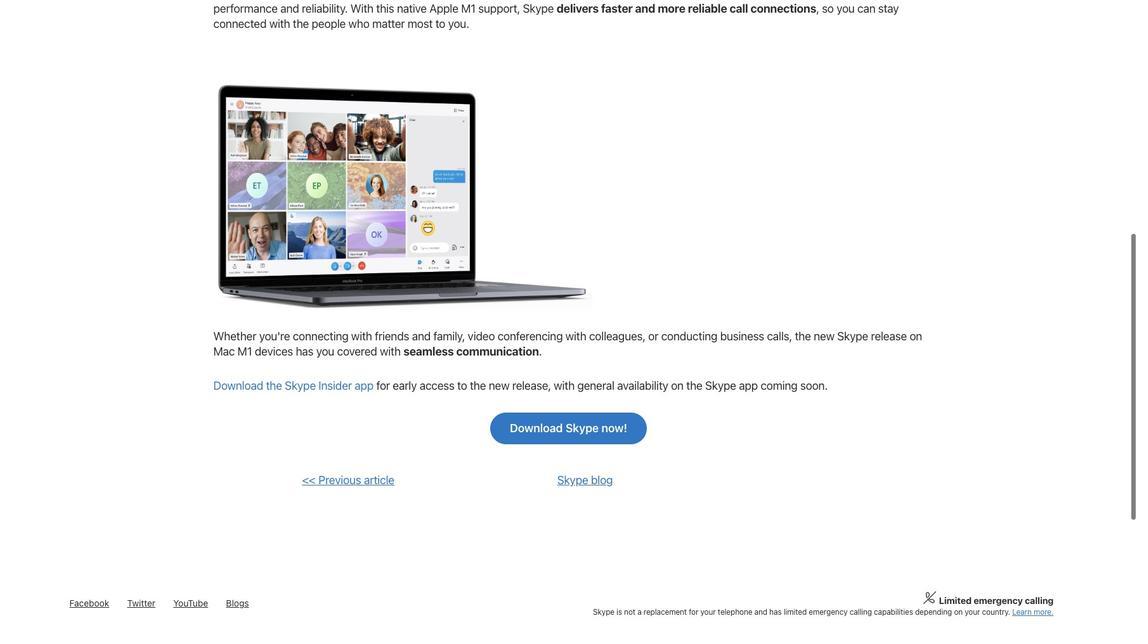 Task type: describe. For each thing, give the bounding box(es) containing it.
youtube link
[[173, 598, 208, 609]]

seamless communication .
[[404, 345, 542, 359]]

connecting
[[293, 330, 349, 343]]

2 your from the left
[[965, 608, 981, 618]]

1 horizontal spatial to
[[457, 380, 467, 393]]

a
[[638, 608, 642, 618]]

connections
[[751, 2, 817, 15]]

learn more. link
[[1013, 608, 1054, 618]]

so
[[822, 2, 834, 15]]

limited
[[784, 608, 807, 618]]

learn
[[1013, 608, 1032, 618]]

and inside whether you're connecting with friends and family, video conferencing with colleagues, or conducting business calls, the new skype release on mac m1 devices has you covered with
[[412, 330, 431, 343]]

2 app from the left
[[739, 380, 758, 393]]

people
[[312, 17, 346, 30]]

reliable
[[688, 2, 728, 15]]

0 horizontal spatial emergency
[[809, 608, 848, 618]]

you're
[[259, 330, 290, 343]]

capabilities
[[874, 608, 914, 618]]

download the skype insider app for early access to the new release, with general availability on the skype app coming soon.
[[214, 380, 828, 393]]

on inside whether you're connecting with friends and family, video conferencing with colleagues, or conducting business calls, the new skype release on mac m1 devices has you covered with
[[910, 330, 923, 343]]

limited emergency calling skype is not a replacement for your telephone and has limited emergency calling capabilities depending on your country. learn more.
[[593, 596, 1054, 618]]

seamless
[[404, 345, 454, 359]]

blogs link
[[226, 598, 249, 609]]

1 vertical spatial on
[[671, 380, 684, 393]]

twitter
[[127, 598, 156, 609]]

you inside whether you're connecting with friends and family, video conferencing with colleagues, or conducting business calls, the new skype release on mac m1 devices has you covered with
[[316, 345, 334, 359]]

communication
[[456, 345, 539, 359]]

with left general
[[554, 380, 575, 393]]

facebook link
[[70, 598, 109, 609]]

1 app from the left
[[355, 380, 374, 393]]

<< previous article
[[302, 474, 395, 487]]

conferencing
[[498, 330, 563, 343]]

video
[[468, 330, 495, 343]]

m1
[[238, 345, 252, 359]]

faster
[[601, 2, 633, 15]]

skype inside limited emergency calling skype is not a replacement for your telephone and has limited emergency calling capabilities depending on your country. learn more.
[[593, 608, 615, 618]]

skype inside download skype now! link
[[566, 422, 599, 435]]

0 vertical spatial emergency
[[974, 596, 1023, 607]]

skype blog link
[[557, 474, 613, 487]]

and inside limited emergency calling skype is not a replacement for your telephone and has limited emergency calling capabilities depending on your country. learn more.
[[755, 608, 768, 618]]

new inside whether you're connecting with friends and family, video conferencing with colleagues, or conducting business calls, the new skype release on mac m1 devices has you covered with
[[814, 330, 835, 343]]

0 horizontal spatial new
[[489, 380, 510, 393]]

or
[[649, 330, 659, 343]]

the down the seamless communication .
[[470, 380, 486, 393]]

general
[[578, 380, 615, 393]]

blog
[[591, 474, 613, 487]]

stay
[[879, 2, 899, 15]]

download skype now!
[[510, 422, 628, 435]]

delivers faster and more reliable call connections
[[557, 2, 817, 15]]

depending
[[916, 608, 953, 618]]

,
[[817, 2, 820, 15]]

with down friends
[[380, 345, 401, 359]]

conducting
[[662, 330, 718, 343]]

connected
[[214, 17, 267, 30]]

skype blog
[[557, 474, 613, 487]]

0 vertical spatial calling
[[1025, 596, 1054, 607]]



Task type: locate. For each thing, give the bounding box(es) containing it.
0 vertical spatial to
[[436, 17, 446, 30]]

coming
[[761, 380, 798, 393]]

for inside limited emergency calling skype is not a replacement for your telephone and has limited emergency calling capabilities depending on your country. learn more.
[[689, 608, 699, 618]]

the
[[293, 17, 309, 30], [795, 330, 811, 343], [266, 380, 282, 393], [470, 380, 486, 393], [687, 380, 703, 393]]

matter
[[372, 17, 405, 30]]

the right calls,
[[795, 330, 811, 343]]

1 vertical spatial for
[[689, 608, 699, 618]]

0 horizontal spatial calling
[[850, 608, 872, 618]]

you inside , so you can stay connected with the people who matter most to you.
[[837, 2, 855, 15]]

twitter link
[[127, 598, 156, 609]]

and right telephone
[[755, 608, 768, 618]]

your left telephone
[[701, 608, 716, 618]]

download down m1
[[214, 380, 263, 393]]

skype left release at the right bottom
[[838, 330, 869, 343]]

download for download skype now!
[[510, 422, 563, 435]]

the inside whether you're connecting with friends and family, video conferencing with colleagues, or conducting business calls, the new skype release on mac m1 devices has you covered with
[[795, 330, 811, 343]]

facebook
[[70, 598, 109, 609]]

, so you can stay connected with the people who matter most to you.
[[214, 2, 899, 30]]

call
[[730, 2, 748, 15]]

on
[[910, 330, 923, 343], [671, 380, 684, 393], [955, 608, 963, 618]]

new left release,
[[489, 380, 510, 393]]

2 vertical spatial and
[[755, 608, 768, 618]]

skype
[[838, 330, 869, 343], [285, 380, 316, 393], [706, 380, 737, 393], [566, 422, 599, 435], [557, 474, 589, 487], [593, 608, 615, 618]]

and left 'more'
[[635, 2, 656, 15]]

colleagues,
[[589, 330, 646, 343]]

for left early
[[377, 380, 390, 393]]

0 horizontal spatial has
[[296, 345, 314, 359]]

telephone
[[718, 608, 753, 618]]

0 horizontal spatial on
[[671, 380, 684, 393]]

2 vertical spatial on
[[955, 608, 963, 618]]

calling up more.
[[1025, 596, 1054, 607]]

more
[[658, 2, 686, 15]]

your down limited
[[965, 608, 981, 618]]

the down the conducting
[[687, 380, 703, 393]]

article
[[364, 474, 395, 487]]

calling
[[1025, 596, 1054, 607], [850, 608, 872, 618]]

insider
[[319, 380, 352, 393]]

you
[[837, 2, 855, 15], [316, 345, 334, 359]]

1 horizontal spatial and
[[635, 2, 656, 15]]

whether
[[214, 330, 257, 343]]

the inside , so you can stay connected with the people who matter most to you.
[[293, 17, 309, 30]]

1 horizontal spatial calling
[[1025, 596, 1054, 607]]

skype inside whether you're connecting with friends and family, video conferencing with colleagues, or conducting business calls, the new skype release on mac m1 devices has you covered with
[[838, 330, 869, 343]]

skype left is
[[593, 608, 615, 618]]

can
[[858, 2, 876, 15]]

skype on apple m1 mac devices with improved performance and reliability image
[[214, 85, 594, 310]]

0 vertical spatial download
[[214, 380, 263, 393]]

you down connecting
[[316, 345, 334, 359]]

download for download the skype insider app for early access to the new release, with general availability on the skype app coming soon.
[[214, 380, 263, 393]]

to right the access at left
[[457, 380, 467, 393]]

mac
[[214, 345, 235, 359]]

most
[[408, 17, 433, 30]]

calls,
[[767, 330, 793, 343]]

1 vertical spatial emergency
[[809, 608, 848, 618]]

country.
[[983, 608, 1011, 618]]

whether you're connecting with friends and family, video conferencing with colleagues, or conducting business calls, the new skype release on mac m1 devices has you covered with
[[214, 330, 923, 359]]

<< previous article link
[[302, 474, 395, 487]]

download down release,
[[510, 422, 563, 435]]

1 horizontal spatial has
[[770, 608, 782, 618]]

0 vertical spatial you
[[837, 2, 855, 15]]

1 vertical spatial calling
[[850, 608, 872, 618]]

0 vertical spatial new
[[814, 330, 835, 343]]

devices
[[255, 345, 293, 359]]

your
[[701, 608, 716, 618], [965, 608, 981, 618]]

app left coming
[[739, 380, 758, 393]]

1 vertical spatial you
[[316, 345, 334, 359]]

.
[[539, 345, 542, 359]]

you.
[[448, 17, 469, 30]]

previous
[[319, 474, 361, 487]]

delivers
[[557, 2, 599, 15]]

1 horizontal spatial your
[[965, 608, 981, 618]]

family,
[[434, 330, 465, 343]]

1 horizontal spatial emergency
[[974, 596, 1023, 607]]

on down limited
[[955, 608, 963, 618]]

skype left the now!
[[566, 422, 599, 435]]

access
[[420, 380, 455, 393]]

is
[[617, 608, 622, 618]]

1 horizontal spatial on
[[910, 330, 923, 343]]

youtube
[[173, 598, 208, 609]]

1 horizontal spatial app
[[739, 380, 758, 393]]

who
[[349, 17, 370, 30]]

on right release at the right bottom
[[910, 330, 923, 343]]

the down devices
[[266, 380, 282, 393]]

now!
[[602, 422, 628, 435]]

blogs
[[226, 598, 249, 609]]

has down connecting
[[296, 345, 314, 359]]

1 vertical spatial download
[[510, 422, 563, 435]]

with
[[269, 17, 290, 30], [351, 330, 372, 343], [566, 330, 587, 343], [380, 345, 401, 359], [554, 380, 575, 393]]

0 horizontal spatial your
[[701, 608, 716, 618]]

1 horizontal spatial download
[[510, 422, 563, 435]]

new
[[814, 330, 835, 343], [489, 380, 510, 393]]

skype down the business
[[706, 380, 737, 393]]

with right connected
[[269, 17, 290, 30]]

with inside , so you can stay connected with the people who matter most to you.
[[269, 17, 290, 30]]

0 horizontal spatial you
[[316, 345, 334, 359]]

skype left blog
[[557, 474, 589, 487]]

app right insider
[[355, 380, 374, 393]]

0 horizontal spatial download
[[214, 380, 263, 393]]

1 vertical spatial to
[[457, 380, 467, 393]]

0 horizontal spatial to
[[436, 17, 446, 30]]

0 vertical spatial has
[[296, 345, 314, 359]]

0 horizontal spatial and
[[412, 330, 431, 343]]

soon.
[[801, 380, 828, 393]]

1 vertical spatial has
[[770, 608, 782, 618]]

not
[[624, 608, 636, 618]]

1 horizontal spatial for
[[689, 608, 699, 618]]

friends
[[375, 330, 409, 343]]

2 horizontal spatial on
[[955, 608, 963, 618]]

early
[[393, 380, 417, 393]]

covered
[[337, 345, 377, 359]]

more.
[[1034, 608, 1054, 618]]

on right availability
[[671, 380, 684, 393]]

release
[[871, 330, 907, 343]]

release,
[[512, 380, 551, 393]]

<<
[[302, 474, 316, 487]]

to left you.
[[436, 17, 446, 30]]

skype left insider
[[285, 380, 316, 393]]

business
[[721, 330, 765, 343]]

calling left capabilities
[[850, 608, 872, 618]]

has
[[296, 345, 314, 359], [770, 608, 782, 618]]

emergency right limited
[[809, 608, 848, 618]]

to inside , so you can stay connected with the people who matter most to you.
[[436, 17, 446, 30]]

download
[[214, 380, 263, 393], [510, 422, 563, 435]]

0 horizontal spatial for
[[377, 380, 390, 393]]

limited
[[939, 596, 972, 607]]

0 horizontal spatial app
[[355, 380, 374, 393]]

0 vertical spatial on
[[910, 330, 923, 343]]

and
[[635, 2, 656, 15], [412, 330, 431, 343], [755, 608, 768, 618]]

emergency up country.
[[974, 596, 1023, 607]]

with left colleagues,
[[566, 330, 587, 343]]

you right so
[[837, 2, 855, 15]]

for
[[377, 380, 390, 393], [689, 608, 699, 618]]

1 horizontal spatial new
[[814, 330, 835, 343]]

for right replacement
[[689, 608, 699, 618]]

download skype now! link
[[490, 413, 647, 445]]

replacement
[[644, 608, 687, 618]]

with up covered
[[351, 330, 372, 343]]

to
[[436, 17, 446, 30], [457, 380, 467, 393]]

download the skype insider app link
[[214, 380, 374, 393]]

new right calls,
[[814, 330, 835, 343]]

0 vertical spatial and
[[635, 2, 656, 15]]

has inside whether you're connecting with friends and family, video conferencing with colleagues, or conducting business calls, the new skype release on mac m1 devices has you covered with
[[296, 345, 314, 359]]

1 your from the left
[[701, 608, 716, 618]]

has inside limited emergency calling skype is not a replacement for your telephone and has limited emergency calling capabilities depending on your country. learn more.
[[770, 608, 782, 618]]

emergency
[[974, 596, 1023, 607], [809, 608, 848, 618]]

on inside limited emergency calling skype is not a replacement for your telephone and has limited emergency calling capabilities depending on your country. learn more.
[[955, 608, 963, 618]]

1 vertical spatial new
[[489, 380, 510, 393]]

app
[[355, 380, 374, 393], [739, 380, 758, 393]]

0 vertical spatial for
[[377, 380, 390, 393]]

the left people
[[293, 17, 309, 30]]

has left limited
[[770, 608, 782, 618]]

availability
[[618, 380, 669, 393]]

1 vertical spatial and
[[412, 330, 431, 343]]

and up seamless
[[412, 330, 431, 343]]

1 horizontal spatial you
[[837, 2, 855, 15]]

2 horizontal spatial and
[[755, 608, 768, 618]]



Task type: vqa. For each thing, say whether or not it's contained in the screenshot.
SKYPE in Whether you're connecting with friends and family, video conferencing with colleagues, or conducting business calls, the new Skype release on Mac M1 devices has you covered with
yes



